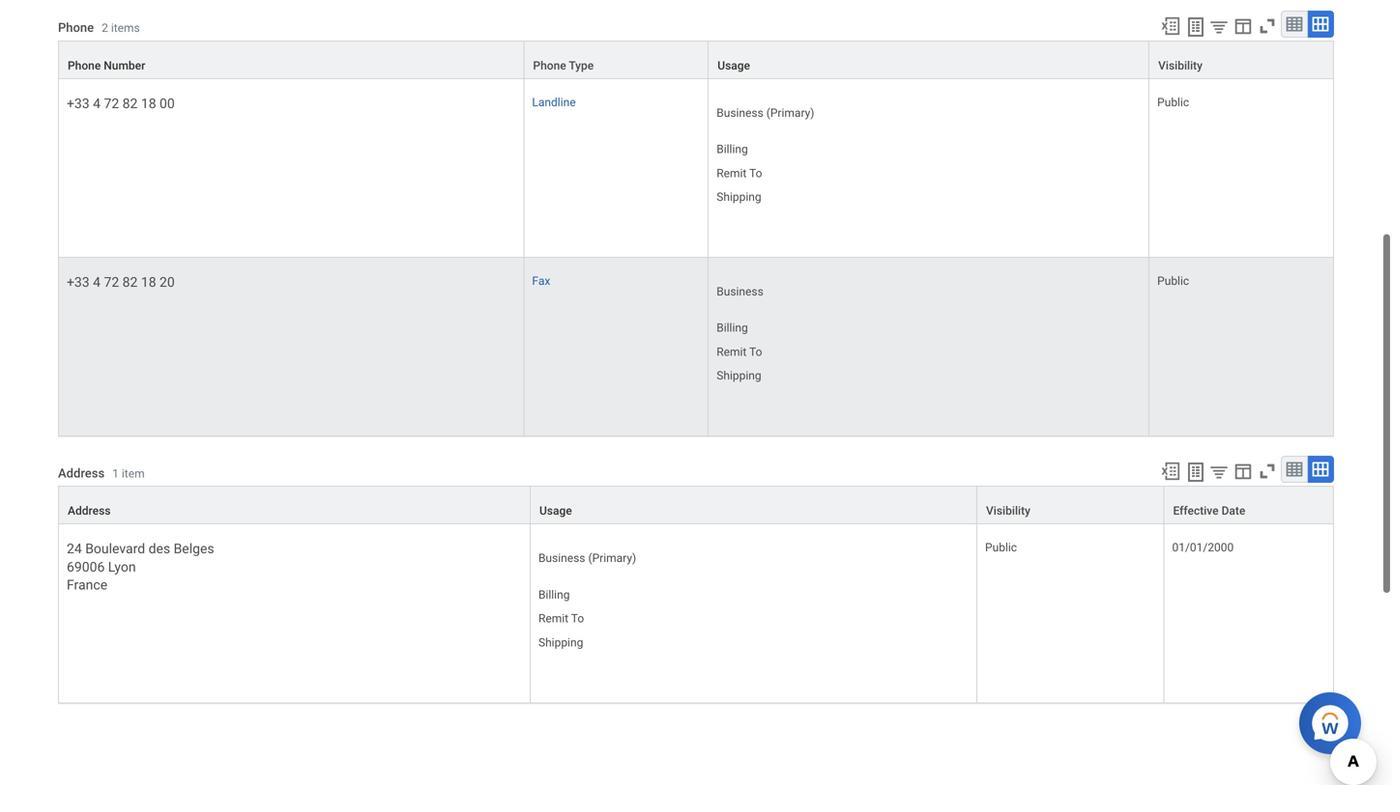 Task type: locate. For each thing, give the bounding box(es) containing it.
1 horizontal spatial items selected list
[[717, 150, 793, 218]]

1 vertical spatial items selected list
[[538, 417, 615, 485]]

remit
[[717, 177, 747, 191]]

2 row from the top
[[58, 318, 1334, 357]]

remit to
[[717, 177, 762, 191]]

cell
[[58, 0, 524, 90], [524, 0, 709, 90], [1150, 0, 1334, 90], [58, 357, 531, 536], [1164, 357, 1334, 536]]

4
[[93, 106, 101, 122]]

items selected list
[[717, 150, 793, 218], [538, 417, 615, 485]]

shipping element
[[717, 197, 761, 215]]

items selected list inside +33 4 72 82 18 20 row
[[717, 150, 793, 218]]

row
[[58, 0, 1334, 90], [58, 318, 1334, 357], [58, 357, 1334, 536]]

+33 4 72 82 18 20 row
[[58, 90, 1334, 269]]

billing
[[717, 153, 748, 167]]

to
[[749, 177, 762, 191]]

1 row from the top
[[58, 0, 1334, 90]]

address
[[58, 298, 105, 313]]

72
[[104, 106, 119, 122]]

3 row from the top
[[58, 357, 1334, 536]]

0 vertical spatial items selected list
[[717, 150, 793, 218]]

items selected list containing billing
[[717, 150, 793, 218]]

+33 4 72 82 18 20
[[67, 106, 175, 122]]

fax
[[532, 106, 550, 120]]



Task type: describe. For each thing, give the bounding box(es) containing it.
18
[[141, 106, 156, 122]]

82
[[122, 106, 138, 122]]

20
[[160, 106, 175, 122]]

public element
[[1157, 102, 1189, 120]]

remit to element
[[717, 174, 762, 191]]

public
[[1157, 106, 1189, 120]]

shipping
[[717, 201, 761, 215]]

fax link
[[532, 102, 550, 120]]

business element
[[717, 113, 764, 130]]

billing element
[[717, 150, 748, 167]]

business
[[717, 117, 764, 130]]

+33
[[67, 106, 90, 122]]

0 horizontal spatial items selected list
[[538, 417, 615, 485]]

workday assistant region
[[1299, 685, 1369, 755]]



Task type: vqa. For each thing, say whether or not it's contained in the screenshot.
the right and
no



